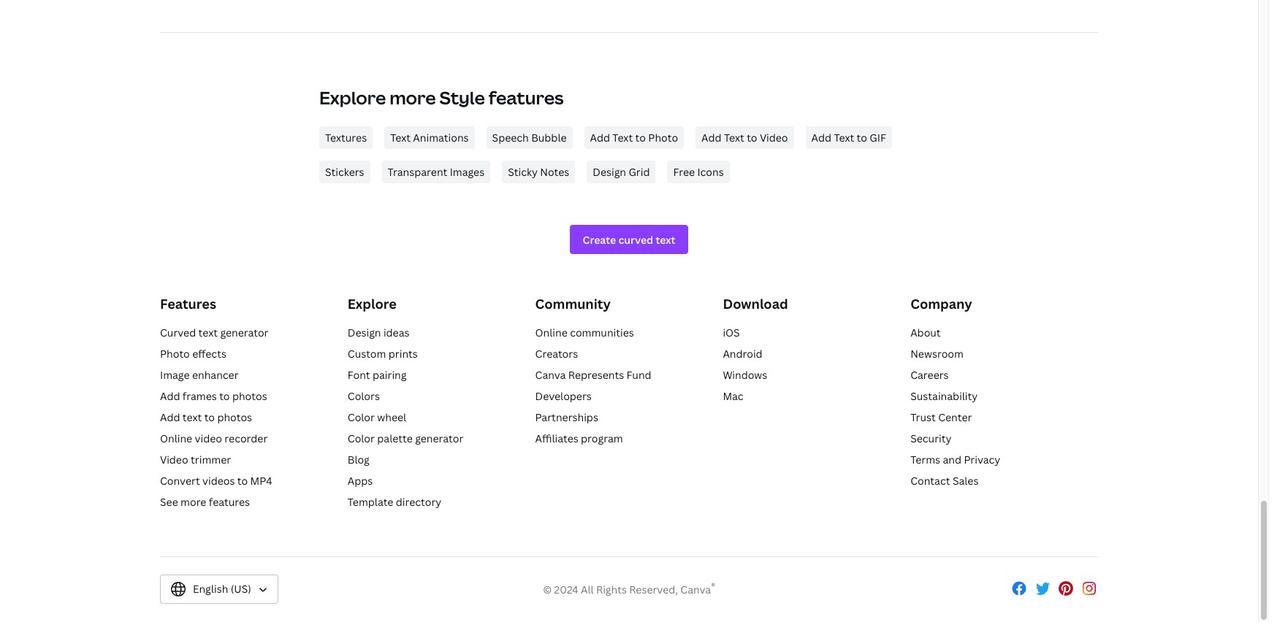Task type: locate. For each thing, give the bounding box(es) containing it.
fund
[[627, 368, 652, 382]]

curved text generator link
[[160, 326, 269, 340]]

design for design grid
[[593, 165, 626, 179]]

explore up design ideas link
[[348, 295, 397, 313]]

1 horizontal spatial design
[[593, 165, 626, 179]]

add for add text to gif
[[812, 131, 832, 145]]

mp4
[[250, 474, 272, 488]]

online up video trimmer link
[[160, 432, 192, 445]]

0 vertical spatial photos
[[232, 389, 267, 403]]

text animations
[[390, 131, 469, 145]]

online up creators
[[535, 326, 568, 340]]

canva right reserved,
[[681, 583, 711, 597]]

features down the videos
[[209, 495, 250, 509]]

textures
[[325, 131, 367, 145]]

add for add text to photo
[[590, 131, 610, 145]]

blog
[[348, 453, 370, 467]]

1 horizontal spatial features
[[489, 86, 564, 110]]

1 horizontal spatial generator
[[415, 432, 464, 445]]

text up design grid
[[613, 131, 633, 145]]

frames
[[183, 389, 217, 403]]

developers
[[535, 389, 592, 403]]

0 horizontal spatial features
[[209, 495, 250, 509]]

1 vertical spatial video
[[160, 453, 188, 467]]

design
[[593, 165, 626, 179], [348, 326, 381, 340]]

text
[[390, 131, 411, 145], [613, 131, 633, 145], [724, 131, 745, 145], [834, 131, 854, 145]]

text for add text to photo
[[613, 131, 633, 145]]

0 vertical spatial photo
[[648, 131, 678, 145]]

photo up the free
[[648, 131, 678, 145]]

1 horizontal spatial more
[[390, 86, 436, 110]]

more right the see
[[181, 495, 206, 509]]

1 color from the top
[[348, 410, 375, 424]]

windows
[[723, 368, 768, 382]]

online video recorder link
[[160, 432, 268, 445]]

color wheel link
[[348, 410, 406, 424]]

sustainability
[[911, 389, 978, 403]]

1 vertical spatial generator
[[415, 432, 464, 445]]

4 text from the left
[[834, 131, 854, 145]]

text up the transparent
[[390, 131, 411, 145]]

1 vertical spatial features
[[209, 495, 250, 509]]

explore for explore
[[348, 295, 397, 313]]

design ideas custom prints font pairing colors color wheel color palette generator blog apps template directory
[[348, 326, 464, 509]]

stickers link
[[319, 161, 370, 184]]

photos down the enhancer
[[232, 389, 267, 403]]

privacy
[[964, 453, 1001, 467]]

ideas
[[384, 326, 410, 340]]

0 vertical spatial video
[[760, 131, 788, 145]]

download
[[723, 295, 788, 313]]

video
[[195, 432, 222, 445]]

0 horizontal spatial more
[[181, 495, 206, 509]]

1 vertical spatial explore
[[348, 295, 397, 313]]

canva down creators
[[535, 368, 566, 382]]

free icons
[[673, 165, 724, 179]]

0 horizontal spatial online
[[160, 432, 192, 445]]

newsroom link
[[911, 347, 964, 361]]

photo
[[648, 131, 678, 145], [160, 347, 190, 361]]

1 vertical spatial online
[[160, 432, 192, 445]]

1 vertical spatial design
[[348, 326, 381, 340]]

security
[[911, 432, 952, 445]]

explore for explore more style features
[[319, 86, 386, 110]]

1 vertical spatial color
[[348, 432, 375, 445]]

generator up effects
[[220, 326, 269, 340]]

communities
[[570, 326, 634, 340]]

online
[[535, 326, 568, 340], [160, 432, 192, 445]]

sales
[[953, 474, 979, 488]]

0 vertical spatial features
[[489, 86, 564, 110]]

ios link
[[723, 326, 740, 340]]

see more features link
[[160, 495, 250, 509]]

photos up recorder
[[217, 410, 252, 424]]

0 vertical spatial online
[[535, 326, 568, 340]]

English (US) button
[[160, 575, 278, 604]]

explore more style features
[[319, 86, 564, 110]]

0 horizontal spatial canva
[[535, 368, 566, 382]]

3 text from the left
[[724, 131, 745, 145]]

design ideas link
[[348, 326, 410, 340]]

design inside design ideas custom prints font pairing colors color wheel color palette generator blog apps template directory
[[348, 326, 381, 340]]

text down frames
[[183, 410, 202, 424]]

design up custom
[[348, 326, 381, 340]]

0 vertical spatial more
[[390, 86, 436, 110]]

design grid
[[593, 165, 650, 179]]

images
[[450, 165, 485, 179]]

0 horizontal spatial photo
[[160, 347, 190, 361]]

convert
[[160, 474, 200, 488]]

text animations link
[[385, 127, 475, 149]]

generator right 'palette'
[[415, 432, 464, 445]]

1 horizontal spatial online
[[535, 326, 568, 340]]

1 vertical spatial more
[[181, 495, 206, 509]]

features
[[489, 86, 564, 110], [209, 495, 250, 509]]

text up effects
[[198, 326, 218, 340]]

ios android windows mac
[[723, 326, 768, 403]]

partnerships link
[[535, 410, 598, 424]]

add text to gif
[[812, 131, 886, 145]]

about
[[911, 326, 941, 340]]

affiliates program link
[[535, 432, 623, 445]]

text for add text to gif
[[834, 131, 854, 145]]

color up blog
[[348, 432, 375, 445]]

video inside curved text generator photo effects image enhancer add frames to photos add text to photos online video recorder video trimmer convert videos to mp4 see more features
[[160, 453, 188, 467]]

explore
[[319, 86, 386, 110], [348, 295, 397, 313]]

center
[[939, 410, 972, 424]]

1 text from the left
[[390, 131, 411, 145]]

0 vertical spatial explore
[[319, 86, 386, 110]]

0 vertical spatial canva
[[535, 368, 566, 382]]

sticky notes link
[[502, 161, 575, 184]]

explore up textures link
[[319, 86, 386, 110]]

0 horizontal spatial video
[[160, 453, 188, 467]]

color down the colors on the bottom of the page
[[348, 410, 375, 424]]

contact sales link
[[911, 474, 979, 488]]

text
[[198, 326, 218, 340], [183, 410, 202, 424]]

1 horizontal spatial canva
[[681, 583, 711, 597]]

0 horizontal spatial design
[[348, 326, 381, 340]]

ios
[[723, 326, 740, 340]]

text up free icons link
[[724, 131, 745, 145]]

add text to photos link
[[160, 410, 252, 424]]

0 vertical spatial color
[[348, 410, 375, 424]]

features up speech bubble link
[[489, 86, 564, 110]]

careers link
[[911, 368, 949, 382]]

1 vertical spatial canva
[[681, 583, 711, 597]]

transparent images link
[[382, 161, 490, 184]]

0 vertical spatial design
[[593, 165, 626, 179]]

2 text from the left
[[613, 131, 633, 145]]

reserved,
[[629, 583, 678, 597]]

1 horizontal spatial photo
[[648, 131, 678, 145]]

color
[[348, 410, 375, 424], [348, 432, 375, 445]]

android link
[[723, 347, 763, 361]]

template directory link
[[348, 495, 442, 509]]

photo up image
[[160, 347, 190, 361]]

0 horizontal spatial generator
[[220, 326, 269, 340]]

represents
[[568, 368, 624, 382]]

photo inside curved text generator photo effects image enhancer add frames to photos add text to photos online video recorder video trimmer convert videos to mp4 see more features
[[160, 347, 190, 361]]

font pairing link
[[348, 368, 407, 382]]

windows link
[[723, 368, 768, 382]]

android
[[723, 347, 763, 361]]

0 vertical spatial generator
[[220, 326, 269, 340]]

to
[[635, 131, 646, 145], [747, 131, 757, 145], [857, 131, 867, 145], [219, 389, 230, 403], [204, 410, 215, 424], [237, 474, 248, 488]]

design left grid
[[593, 165, 626, 179]]

more up text animations link
[[390, 86, 436, 110]]

text left gif
[[834, 131, 854, 145]]

1 vertical spatial photo
[[160, 347, 190, 361]]

generator inside design ideas custom prints font pairing colors color wheel color palette generator blog apps template directory
[[415, 432, 464, 445]]



Task type: describe. For each thing, give the bounding box(es) containing it.
contact
[[911, 474, 950, 488]]

colors link
[[348, 389, 380, 403]]

free
[[673, 165, 695, 179]]

english
[[193, 582, 228, 596]]

and
[[943, 453, 962, 467]]

blog link
[[348, 453, 370, 467]]

terms and privacy link
[[911, 453, 1001, 467]]

canva inside online communities creators canva represents fund developers partnerships affiliates program
[[535, 368, 566, 382]]

generator inside curved text generator photo effects image enhancer add frames to photos add text to photos online video recorder video trimmer convert videos to mp4 see more features
[[220, 326, 269, 340]]

color palette generator link
[[348, 432, 464, 445]]

2 color from the top
[[348, 432, 375, 445]]

curved text generator photo effects image enhancer add frames to photos add text to photos online video recorder video trimmer convert videos to mp4 see more features
[[160, 326, 272, 509]]

speech
[[492, 131, 529, 145]]

photo for add text to photo
[[648, 131, 678, 145]]

to inside "add text to photo" link
[[635, 131, 646, 145]]

text for add text to video
[[724, 131, 745, 145]]

bubble
[[531, 131, 567, 145]]

add text to video
[[702, 131, 788, 145]]

grid
[[629, 165, 650, 179]]

mac
[[723, 389, 744, 403]]

sticky notes
[[508, 165, 570, 179]]

®
[[711, 582, 715, 593]]

©
[[543, 583, 552, 597]]

image
[[160, 368, 190, 382]]

add text to gif link
[[806, 127, 892, 149]]

sustainability link
[[911, 389, 978, 403]]

creators link
[[535, 347, 578, 361]]

image enhancer link
[[160, 368, 239, 382]]

online communities link
[[535, 326, 634, 340]]

company
[[911, 295, 973, 313]]

canva inside '© 2024 all rights reserved, canva ®'
[[681, 583, 711, 597]]

convert videos to mp4 link
[[160, 474, 272, 488]]

creators
[[535, 347, 578, 361]]

online inside curved text generator photo effects image enhancer add frames to photos add text to photos online video recorder video trimmer convert videos to mp4 see more features
[[160, 432, 192, 445]]

affiliates
[[535, 432, 579, 445]]

canva represents fund link
[[535, 368, 652, 382]]

font
[[348, 368, 370, 382]]

to inside add text to gif link
[[857, 131, 867, 145]]

english (us)
[[193, 582, 251, 596]]

2024
[[554, 583, 579, 597]]

mac link
[[723, 389, 744, 403]]

all
[[581, 583, 594, 597]]

partnerships
[[535, 410, 598, 424]]

photo effects link
[[160, 347, 227, 361]]

© 2024 all rights reserved, canva ®
[[543, 582, 715, 597]]

apps
[[348, 474, 373, 488]]

notes
[[540, 165, 570, 179]]

recorder
[[225, 432, 268, 445]]

custom
[[348, 347, 386, 361]]

add text to video link
[[696, 127, 794, 149]]

online communities creators canva represents fund developers partnerships affiliates program
[[535, 326, 652, 445]]

to inside add text to video link
[[747, 131, 757, 145]]

trimmer
[[191, 453, 231, 467]]

1 vertical spatial photos
[[217, 410, 252, 424]]

see
[[160, 495, 178, 509]]

icons
[[698, 165, 724, 179]]

add for add text to video
[[702, 131, 722, 145]]

trust center link
[[911, 410, 972, 424]]

1 horizontal spatial video
[[760, 131, 788, 145]]

community
[[535, 295, 611, 313]]

pairing
[[373, 368, 407, 382]]

speech bubble link
[[486, 127, 573, 149]]

colors
[[348, 389, 380, 403]]

curved
[[160, 326, 196, 340]]

security link
[[911, 432, 952, 445]]

about link
[[911, 326, 941, 340]]

photo for curved text generator photo effects image enhancer add frames to photos add text to photos online video recorder video trimmer convert videos to mp4 see more features
[[160, 347, 190, 361]]

stickers
[[325, 165, 364, 179]]

design for design ideas custom prints font pairing colors color wheel color palette generator blog apps template directory
[[348, 326, 381, 340]]

more inside curved text generator photo effects image enhancer add frames to photos add text to photos online video recorder video trimmer convert videos to mp4 see more features
[[181, 495, 206, 509]]

effects
[[192, 347, 227, 361]]

apps link
[[348, 474, 373, 488]]

speech bubble
[[492, 131, 567, 145]]

about newsroom careers sustainability trust center security terms and privacy contact sales
[[911, 326, 1001, 488]]

directory
[[396, 495, 442, 509]]

online inside online communities creators canva represents fund developers partnerships affiliates program
[[535, 326, 568, 340]]

style
[[440, 86, 485, 110]]

enhancer
[[192, 368, 239, 382]]

features inside curved text generator photo effects image enhancer add frames to photos add text to photos online video recorder video trimmer convert videos to mp4 see more features
[[209, 495, 250, 509]]

add text to photo link
[[584, 127, 684, 149]]

prints
[[389, 347, 418, 361]]

0 vertical spatial text
[[198, 326, 218, 340]]

features
[[160, 295, 216, 313]]

transparent
[[388, 165, 447, 179]]

animations
[[413, 131, 469, 145]]

palette
[[377, 432, 413, 445]]

template
[[348, 495, 393, 509]]

add text to photo
[[590, 131, 678, 145]]

(us)
[[231, 582, 251, 596]]

sticky
[[508, 165, 538, 179]]

1 vertical spatial text
[[183, 410, 202, 424]]

transparent images
[[388, 165, 485, 179]]



Task type: vqa. For each thing, say whether or not it's contained in the screenshot.
the It didn't help at the bottom of page
no



